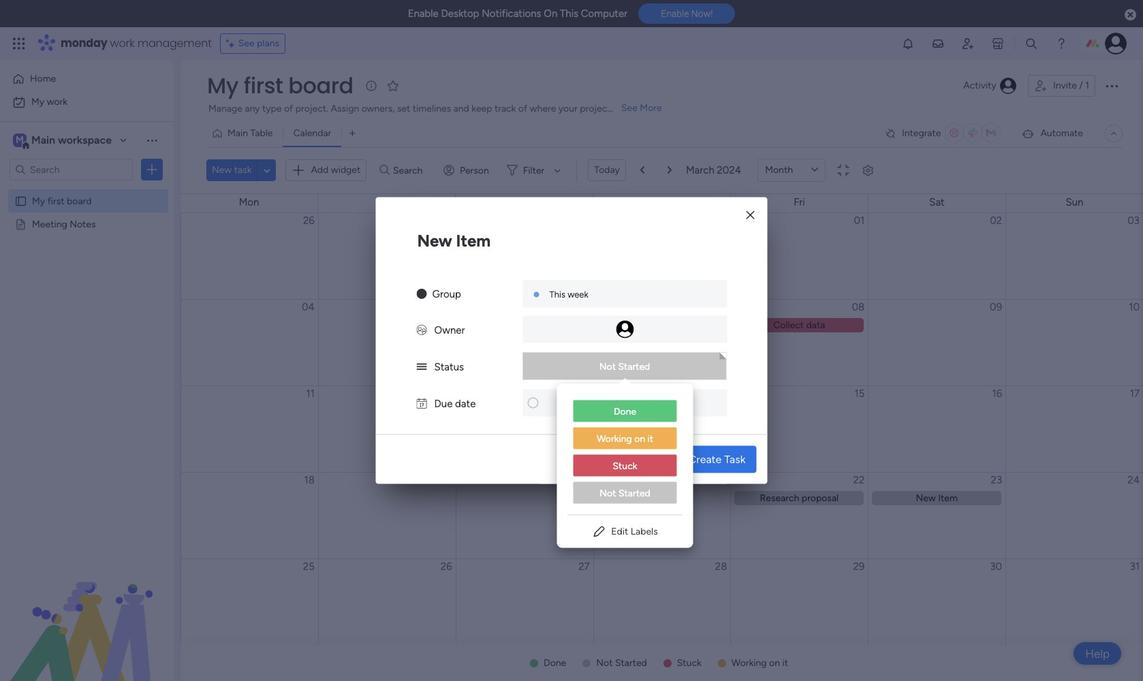 Task type: locate. For each thing, give the bounding box(es) containing it.
1 vertical spatial it
[[783, 658, 789, 669]]

integrate
[[902, 127, 941, 139]]

owners,
[[362, 103, 395, 115]]

cancel button
[[620, 446, 675, 473]]

1 horizontal spatial new
[[417, 231, 452, 250]]

0 horizontal spatial stuck
[[613, 460, 638, 472]]

started inside option
[[619, 488, 651, 499]]

work right monday
[[110, 35, 135, 51]]

main inside workspace selection element
[[31, 134, 55, 147]]

it
[[648, 433, 654, 445], [783, 658, 789, 669]]

1 horizontal spatial my first board
[[207, 70, 353, 101]]

meeting
[[32, 218, 67, 230]]

1 horizontal spatial main
[[228, 127, 248, 139]]

0 horizontal spatial first
[[47, 195, 64, 207]]

list arrow image
[[641, 166, 645, 174], [668, 166, 672, 174]]

search everything image
[[1025, 37, 1039, 50]]

work for my
[[47, 96, 68, 108]]

see left plans
[[238, 37, 255, 49]]

fri
[[794, 196, 805, 209]]

main inside button
[[228, 127, 248, 139]]

more
[[640, 102, 662, 114]]

0 vertical spatial new
[[212, 164, 232, 176]]

2 of from the left
[[519, 103, 528, 115]]

1 vertical spatial not started
[[600, 488, 651, 499]]

work inside option
[[47, 96, 68, 108]]

2024
[[717, 164, 742, 176]]

1 horizontal spatial working on it
[[732, 658, 789, 669]]

1 horizontal spatial see
[[622, 102, 638, 114]]

of
[[284, 103, 293, 115], [519, 103, 528, 115]]

new left item
[[417, 231, 452, 250]]

my right public board image
[[32, 195, 45, 207]]

0 horizontal spatial board
[[67, 195, 92, 207]]

0 horizontal spatial work
[[47, 96, 68, 108]]

working inside option
[[597, 433, 632, 445]]

0 vertical spatial not
[[600, 361, 616, 372]]

23
[[629, 398, 639, 408]]

0 horizontal spatial done
[[544, 658, 567, 669]]

main right workspace "image"
[[31, 134, 55, 147]]

edit labels button
[[568, 521, 683, 543]]

option
[[0, 188, 174, 191]]

0 horizontal spatial on
[[635, 433, 646, 445]]

my
[[207, 70, 238, 101], [31, 96, 44, 108], [32, 195, 45, 207]]

work
[[110, 35, 135, 51], [47, 96, 68, 108]]

1 vertical spatial done
[[544, 658, 567, 669]]

1 horizontal spatial list box
[[557, 390, 693, 515]]

automate
[[1041, 127, 1084, 139]]

main
[[228, 127, 248, 139], [31, 134, 55, 147]]

mar
[[612, 398, 627, 408]]

0 horizontal spatial see
[[238, 37, 255, 49]]

1 horizontal spatial working
[[732, 658, 767, 669]]

list box containing done
[[557, 390, 693, 515]]

1 horizontal spatial of
[[519, 103, 528, 115]]

1 vertical spatial working
[[732, 658, 767, 669]]

mar 23
[[612, 398, 639, 408]]

your
[[559, 103, 578, 115]]

0 vertical spatial working
[[597, 433, 632, 445]]

1 vertical spatial work
[[47, 96, 68, 108]]

started
[[618, 361, 650, 372], [619, 488, 651, 499], [615, 658, 647, 669]]

my first board up meeting notes
[[32, 195, 92, 207]]

v2 multiple person column image
[[417, 324, 427, 336]]

new for new item
[[417, 231, 452, 250]]

my work link
[[8, 91, 166, 113]]

my up manage
[[207, 70, 238, 101]]

see inside button
[[238, 37, 255, 49]]

tue
[[379, 196, 395, 209]]

of right type
[[284, 103, 293, 115]]

lottie animation element
[[0, 544, 174, 682]]

list box
[[0, 186, 174, 419], [557, 390, 693, 515]]

first inside list box
[[47, 195, 64, 207]]

1 vertical spatial board
[[67, 195, 92, 207]]

add to favorites image
[[386, 79, 400, 92]]

type
[[262, 103, 282, 115]]

done inside option
[[614, 406, 637, 417]]

enable desktop notifications on this computer
[[408, 7, 628, 20]]

thu
[[654, 196, 671, 209]]

board
[[289, 70, 353, 101], [67, 195, 92, 207]]

my down home
[[31, 96, 44, 108]]

project.
[[296, 103, 328, 115]]

see for see plans
[[238, 37, 255, 49]]

see more link
[[620, 102, 664, 115]]

0 vertical spatial it
[[648, 433, 654, 445]]

new inside new task button
[[212, 164, 232, 176]]

0 horizontal spatial working on it
[[597, 433, 654, 445]]

filter
[[523, 165, 545, 176]]

0 horizontal spatial working
[[597, 433, 632, 445]]

add widget button
[[286, 159, 367, 181]]

/
[[1080, 80, 1084, 91]]

list arrow image right today button
[[641, 166, 645, 174]]

0 horizontal spatial it
[[648, 433, 654, 445]]

create
[[689, 453, 722, 466]]

1 vertical spatial working on it
[[732, 658, 789, 669]]

0 horizontal spatial enable
[[408, 7, 439, 20]]

0 horizontal spatial my first board
[[32, 195, 92, 207]]

0 vertical spatial on
[[635, 433, 646, 445]]

enable now!
[[661, 8, 713, 19]]

1 vertical spatial stuck
[[677, 658, 702, 669]]

0 vertical spatial done
[[614, 406, 637, 417]]

close image
[[747, 210, 755, 220]]

edit
[[612, 526, 629, 537]]

edit labels
[[612, 526, 658, 537]]

see left "more"
[[622, 102, 638, 114]]

1 vertical spatial this
[[550, 289, 566, 300]]

1 horizontal spatial board
[[289, 70, 353, 101]]

invite / 1 button
[[1028, 75, 1096, 97]]

board up project.
[[289, 70, 353, 101]]

1 horizontal spatial list arrow image
[[668, 166, 672, 174]]

0 vertical spatial this
[[560, 7, 579, 20]]

0 vertical spatial see
[[238, 37, 255, 49]]

on
[[544, 7, 558, 20]]

my first board up type
[[207, 70, 353, 101]]

0 horizontal spatial list arrow image
[[641, 166, 645, 174]]

first up type
[[244, 70, 283, 101]]

1 horizontal spatial it
[[783, 658, 789, 669]]

sat
[[930, 196, 945, 209]]

add
[[311, 164, 329, 176]]

manage any type of project. assign owners, set timelines and keep track of where your project stands.
[[209, 103, 644, 115]]

enable
[[408, 7, 439, 20], [661, 8, 689, 19]]

0 horizontal spatial of
[[284, 103, 293, 115]]

done option
[[574, 400, 677, 424]]

of right track on the left
[[519, 103, 528, 115]]

0 vertical spatial working on it
[[597, 433, 654, 445]]

enable for enable desktop notifications on this computer
[[408, 7, 439, 20]]

new task
[[212, 164, 252, 176]]

1 horizontal spatial enable
[[661, 8, 689, 19]]

public board image
[[14, 194, 27, 207]]

person
[[460, 165, 489, 176]]

kendall parks image
[[1105, 33, 1127, 55]]

0 horizontal spatial new
[[212, 164, 232, 176]]

owner
[[434, 324, 465, 336]]

on inside option
[[635, 433, 646, 445]]

not
[[600, 361, 616, 372], [600, 488, 616, 499], [597, 658, 613, 669]]

meeting notes
[[32, 218, 96, 230]]

enable left now!
[[661, 8, 689, 19]]

1 horizontal spatial done
[[614, 406, 637, 417]]

0 vertical spatial stuck
[[613, 460, 638, 472]]

my inside list box
[[32, 195, 45, 207]]

month
[[766, 164, 793, 176]]

desktop
[[441, 7, 479, 20]]

filter button
[[501, 159, 566, 181]]

workspace selection element
[[13, 132, 114, 150]]

work down home
[[47, 96, 68, 108]]

main left table
[[228, 127, 248, 139]]

select product image
[[12, 37, 26, 50]]

main table button
[[207, 123, 283, 144]]

2 vertical spatial started
[[615, 658, 647, 669]]

see
[[238, 37, 255, 49], [622, 102, 638, 114]]

0 vertical spatial work
[[110, 35, 135, 51]]

0 vertical spatial started
[[618, 361, 650, 372]]

monday marketplace image
[[992, 37, 1005, 50]]

add view image
[[350, 128, 355, 139]]

help image
[[1055, 37, 1069, 50]]

task
[[234, 164, 252, 176]]

first up meeting at the top of the page
[[47, 195, 64, 207]]

list box containing my first board
[[0, 186, 174, 419]]

task
[[725, 453, 746, 466]]

1 vertical spatial started
[[619, 488, 651, 499]]

0 horizontal spatial main
[[31, 134, 55, 147]]

1 vertical spatial see
[[622, 102, 638, 114]]

this left week
[[550, 289, 566, 300]]

not inside not started option
[[600, 488, 616, 499]]

invite / 1
[[1054, 80, 1090, 91]]

march
[[686, 164, 715, 176]]

board up notes
[[67, 195, 92, 207]]

notes
[[70, 218, 96, 230]]

plans
[[257, 37, 280, 49]]

wed
[[514, 196, 535, 209]]

lottie animation image
[[0, 544, 174, 682]]

keep
[[472, 103, 492, 115]]

first
[[244, 70, 283, 101], [47, 195, 64, 207]]

1 horizontal spatial on
[[770, 658, 780, 669]]

list box inside new item dialog
[[557, 390, 693, 515]]

this right on
[[560, 7, 579, 20]]

v2 search image
[[380, 163, 390, 178]]

sun
[[1066, 196, 1084, 209]]

list arrow image left march
[[668, 166, 672, 174]]

not started
[[600, 361, 650, 372], [600, 488, 651, 499], [597, 658, 647, 669]]

1 horizontal spatial work
[[110, 35, 135, 51]]

0 horizontal spatial list box
[[0, 186, 174, 419]]

1 vertical spatial my first board
[[32, 195, 92, 207]]

not started option
[[574, 482, 677, 505]]

1 vertical spatial not
[[600, 488, 616, 499]]

working on it
[[597, 433, 654, 445], [732, 658, 789, 669]]

working on it inside option
[[597, 433, 654, 445]]

new left task on the left of page
[[212, 164, 232, 176]]

this
[[560, 7, 579, 20], [550, 289, 566, 300]]

1 vertical spatial new
[[417, 231, 452, 250]]

enable left desktop
[[408, 7, 439, 20]]

workspace image
[[13, 133, 27, 148]]

enable inside button
[[661, 8, 689, 19]]

collapse board header image
[[1109, 128, 1120, 139]]

1 vertical spatial first
[[47, 195, 64, 207]]

new inside new item dialog
[[417, 231, 452, 250]]

0 vertical spatial first
[[244, 70, 283, 101]]



Task type: describe. For each thing, give the bounding box(es) containing it.
help button
[[1074, 643, 1122, 665]]

my inside option
[[31, 96, 44, 108]]

integrate button
[[879, 119, 1011, 148]]

main table
[[228, 127, 273, 139]]

project
[[580, 103, 611, 115]]

any
[[245, 103, 260, 115]]

update feed image
[[932, 37, 945, 50]]

enable for enable now!
[[661, 8, 689, 19]]

show board description image
[[363, 79, 379, 93]]

arrow down image
[[550, 162, 566, 179]]

monday
[[61, 35, 107, 51]]

working on it option
[[574, 428, 677, 451]]

cancel
[[631, 453, 664, 466]]

home link
[[8, 68, 166, 90]]

see plans button
[[220, 33, 286, 54]]

new task button
[[207, 159, 257, 181]]

notifications image
[[902, 37, 915, 50]]

my work
[[31, 96, 68, 108]]

my work option
[[8, 91, 166, 113]]

angle down image
[[264, 165, 270, 176]]

this week
[[550, 289, 589, 300]]

Search field
[[390, 161, 431, 180]]

1
[[1086, 80, 1090, 91]]

v2 sun image
[[417, 288, 427, 300]]

today
[[595, 164, 620, 176]]

0 vertical spatial my first board
[[207, 70, 353, 101]]

and
[[454, 103, 469, 115]]

1 horizontal spatial first
[[244, 70, 283, 101]]

stuck option
[[574, 455, 677, 478]]

due date
[[434, 398, 476, 410]]

table
[[250, 127, 273, 139]]

it inside option
[[648, 433, 654, 445]]

labels
[[631, 526, 658, 537]]

management
[[137, 35, 212, 51]]

assign
[[331, 103, 359, 115]]

activity
[[964, 80, 997, 91]]

march 2024
[[686, 164, 742, 176]]

public board image
[[14, 217, 27, 230]]

v2 status image
[[417, 361, 427, 373]]

notifications
[[482, 7, 542, 20]]

where
[[530, 103, 556, 115]]

this inside new item dialog
[[550, 289, 566, 300]]

track
[[495, 103, 516, 115]]

stuck inside option
[[613, 460, 638, 472]]

create task
[[689, 453, 746, 466]]

group
[[432, 288, 461, 300]]

workspace
[[58, 134, 112, 147]]

item
[[456, 231, 491, 250]]

today button
[[588, 159, 626, 181]]

automate button
[[1016, 123, 1089, 144]]

My first board field
[[204, 70, 357, 101]]

status
[[434, 361, 464, 373]]

create task button
[[678, 446, 757, 473]]

calendar
[[293, 127, 331, 139]]

2 vertical spatial not started
[[597, 658, 647, 669]]

0 vertical spatial board
[[289, 70, 353, 101]]

2 list arrow image from the left
[[668, 166, 672, 174]]

dapulse close image
[[1125, 8, 1137, 22]]

m
[[16, 134, 24, 146]]

calendar button
[[283, 123, 342, 144]]

manage
[[209, 103, 242, 115]]

new for new task
[[212, 164, 232, 176]]

new item dialog
[[376, 197, 768, 552]]

Search in workspace field
[[29, 162, 114, 178]]

main workspace
[[31, 134, 112, 147]]

not started inside not started option
[[600, 488, 651, 499]]

week
[[568, 289, 589, 300]]

my first board inside list box
[[32, 195, 92, 207]]

see plans
[[238, 37, 280, 49]]

new item
[[417, 231, 491, 250]]

1 horizontal spatial stuck
[[677, 658, 702, 669]]

main for main workspace
[[31, 134, 55, 147]]

computer
[[581, 7, 628, 20]]

invite members image
[[962, 37, 975, 50]]

date
[[455, 398, 476, 410]]

set
[[397, 103, 411, 115]]

enable now! button
[[639, 4, 736, 24]]

board inside list box
[[67, 195, 92, 207]]

now!
[[692, 8, 713, 19]]

timelines
[[413, 103, 451, 115]]

activity button
[[958, 75, 1023, 97]]

1 of from the left
[[284, 103, 293, 115]]

add widget
[[311, 164, 361, 176]]

invite
[[1054, 80, 1077, 91]]

person button
[[438, 159, 497, 181]]

main for main table
[[228, 127, 248, 139]]

see for see more
[[622, 102, 638, 114]]

home
[[30, 73, 56, 85]]

due
[[434, 398, 453, 410]]

work for monday
[[110, 35, 135, 51]]

1 vertical spatial on
[[770, 658, 780, 669]]

widget
[[331, 164, 361, 176]]

0 vertical spatial not started
[[600, 361, 650, 372]]

1 list arrow image from the left
[[641, 166, 645, 174]]

stands.
[[613, 103, 644, 115]]

2 vertical spatial not
[[597, 658, 613, 669]]

dapulse date column image
[[417, 398, 427, 410]]

home option
[[8, 68, 166, 90]]

help
[[1086, 647, 1110, 661]]



Task type: vqa. For each thing, say whether or not it's contained in the screenshot.
1st "status" from the top
no



